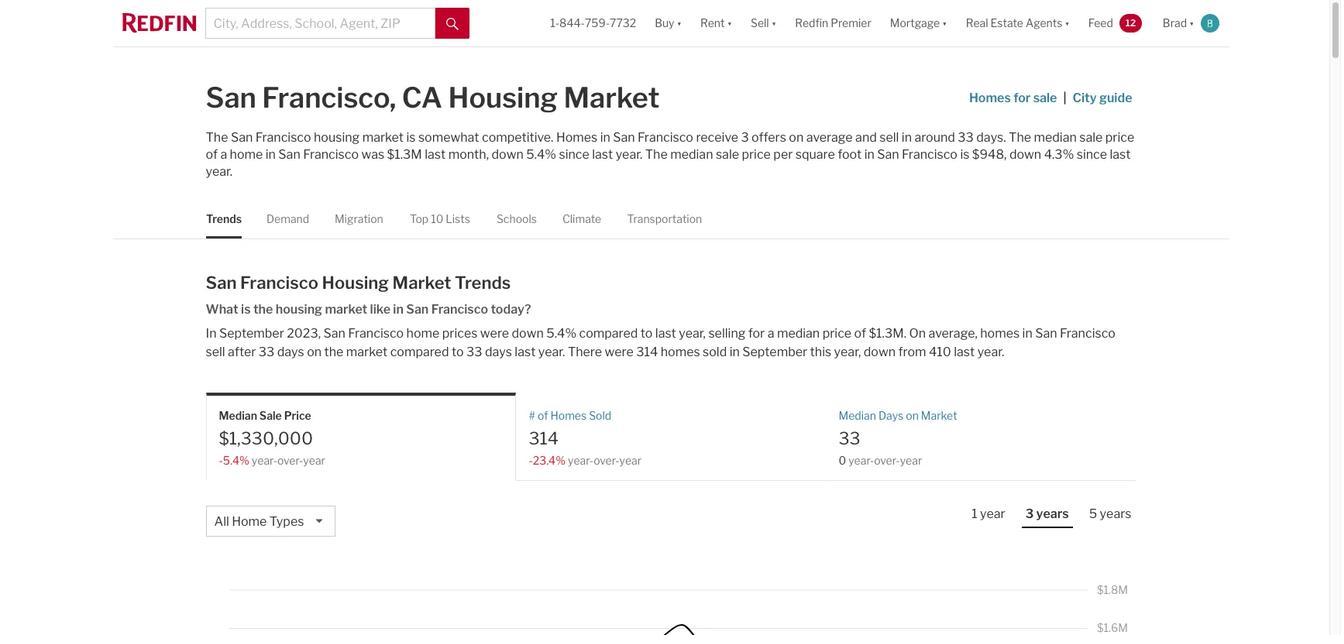 Task type: vqa. For each thing, say whether or not it's contained in the screenshot.
Redfin Premier button
yes



Task type: describe. For each thing, give the bounding box(es) containing it.
$1.3m
[[387, 147, 422, 162]]

▾ for brad ▾
[[1190, 17, 1195, 30]]

real estate agents ▾ button
[[957, 0, 1080, 47]]

down down the today? on the top left
[[512, 327, 544, 341]]

2 horizontal spatial price
[[1106, 130, 1135, 145]]

year. down average,
[[978, 345, 1005, 360]]

schools link
[[496, 199, 537, 239]]

average
[[807, 130, 853, 145]]

month,
[[449, 147, 489, 162]]

city
[[1073, 91, 1097, 105]]

real estate agents ▾ link
[[966, 0, 1070, 47]]

redfin premier
[[795, 17, 872, 30]]

year inside median days on market 33 0 year-over-year
[[900, 454, 923, 467]]

francisco,
[[262, 81, 396, 115]]

all home types
[[214, 515, 304, 529]]

feed
[[1089, 17, 1114, 30]]

last down the today? on the top left
[[515, 345, 536, 360]]

1 horizontal spatial year,
[[834, 345, 861, 360]]

price inside in september 2023, san francisco home prices were down 5.4% compared to last year, selling for a median price of $1.3m. on average, homes in san francisco sell after 33 days on the market compared to 33 days last year. there were 314 homes sold in september this year, down from 410 last year.
[[823, 327, 852, 341]]

1 year
[[972, 507, 1006, 522]]

mortgage ▾ button
[[881, 0, 957, 47]]

redfin
[[795, 17, 829, 30]]

in
[[206, 327, 217, 341]]

1 year button
[[968, 506, 1010, 527]]

home inside in september 2023, san francisco home prices were down 5.4% compared to last year, selling for a median price of $1.3m. on average, homes in san francisco sell after 33 days on the market compared to 33 days last year. there were 314 homes sold in september this year, down from 410 last year.
[[407, 327, 440, 341]]

1 days from the left
[[277, 345, 304, 360]]

3 years
[[1026, 507, 1069, 522]]

sell ▾ button
[[742, 0, 786, 47]]

0 horizontal spatial median
[[671, 147, 713, 162]]

climate
[[562, 212, 601, 226]]

foot
[[838, 147, 862, 162]]

12
[[1126, 17, 1137, 28]]

user photo image
[[1201, 14, 1220, 33]]

market for median days on market 33 0 year-over-year
[[921, 409, 958, 423]]

the san francisco housing market is somewhat competitive. homes in san francisco receive 3 offers on average and sell in around 33 days. the median sale price of a home in san francisco was $1.3m last month, down 5.4% since last year. the median sale price per square foot in san francisco is $948, down 4.3% since last year.
[[206, 130, 1135, 179]]

down left 4.3%
[[1010, 147, 1042, 162]]

rent ▾ button
[[691, 0, 742, 47]]

1 horizontal spatial homes
[[981, 327, 1020, 341]]

0 horizontal spatial the
[[206, 130, 228, 145]]

2 days from the left
[[485, 345, 512, 360]]

climate link
[[562, 199, 601, 239]]

5 years button
[[1086, 506, 1136, 527]]

0 vertical spatial is
[[406, 130, 416, 145]]

real estate agents ▾
[[966, 17, 1070, 30]]

after
[[228, 345, 256, 360]]

over- inside # of homes sold 314 -23.4% year-over-year
[[594, 454, 620, 467]]

median days on market 33 0 year-over-year
[[839, 409, 958, 467]]

1-844-759-7732 link
[[551, 17, 636, 30]]

down down $1.3m.
[[864, 345, 896, 360]]

mortgage ▾ button
[[890, 0, 948, 47]]

0 vertical spatial market
[[564, 81, 660, 115]]

0 vertical spatial housing
[[448, 81, 558, 115]]

0 vertical spatial year,
[[679, 327, 706, 341]]

san francisco housing market trends
[[206, 273, 511, 293]]

sell ▾
[[751, 17, 777, 30]]

all
[[214, 515, 229, 529]]

top
[[410, 212, 428, 226]]

today?
[[491, 302, 531, 317]]

1 since from the left
[[559, 147, 590, 162]]

homes inside the san francisco housing market is somewhat competitive. homes in san francisco receive 3 offers on average and sell in around 33 days. the median sale price of a home in san francisco was $1.3m last month, down 5.4% since last year. the median sale price per square foot in san francisco is $948, down 4.3% since last year.
[[556, 130, 598, 145]]

over- for $1,330,000
[[277, 454, 303, 467]]

0 horizontal spatial housing
[[322, 273, 389, 293]]

buy ▾ button
[[646, 0, 691, 47]]

▾ for sell ▾
[[772, 17, 777, 30]]

last up climate
[[592, 147, 613, 162]]

migration link
[[334, 199, 383, 239]]

last left selling
[[656, 327, 677, 341]]

# of homes sold 314 -23.4% year-over-year
[[529, 409, 642, 467]]

on inside the san francisco housing market is somewhat competitive. homes in san francisco receive 3 offers on average and sell in around 33 days. the median sale price of a home in san francisco was $1.3m last month, down 5.4% since last year. the median sale price per square foot in san francisco is $948, down 4.3% since last year.
[[789, 130, 804, 145]]

days
[[879, 409, 904, 423]]

somewhat
[[418, 130, 479, 145]]

housing for the
[[276, 302, 322, 317]]

1 horizontal spatial for
[[1014, 91, 1031, 105]]

years for 3 years
[[1037, 507, 1069, 522]]

ca
[[402, 81, 443, 115]]

redfin premier button
[[786, 0, 881, 47]]

0 horizontal spatial september
[[219, 327, 284, 341]]

and
[[856, 130, 877, 145]]

0 vertical spatial homes
[[970, 91, 1011, 105]]

median for 33
[[839, 409, 877, 423]]

year- for 33
[[849, 454, 875, 467]]

for inside in september 2023, san francisco home prices were down 5.4% compared to last year, selling for a median price of $1.3m. on average, homes in san francisco sell after 33 days on the market compared to 33 days last year. there were 314 homes sold in september this year, down from 410 last year.
[[749, 327, 765, 341]]

1 vertical spatial sale
[[1080, 130, 1103, 145]]

there
[[568, 345, 602, 360]]

0 vertical spatial median
[[1034, 130, 1077, 145]]

guide
[[1100, 91, 1133, 105]]

price
[[284, 409, 311, 423]]

314 inside in september 2023, san francisco home prices were down 5.4% compared to last year, selling for a median price of $1.3m. on average, homes in san francisco sell after 33 days on the market compared to 33 days last year. there were 314 homes sold in september this year, down from 410 last year.
[[637, 345, 658, 360]]

was
[[362, 147, 385, 162]]

1 vertical spatial compared
[[390, 345, 449, 360]]

5.4% inside median sale price $1,330,000 -5.4% year-over-year
[[223, 454, 249, 467]]

in september 2023, san francisco home prices were down 5.4% compared to last year, selling for a median price of $1.3m. on average, homes in san francisco sell after 33 days on the market compared to 33 days last year. there were 314 homes sold in september this year, down from 410 last year.
[[206, 327, 1116, 360]]

offers
[[752, 130, 787, 145]]

brad
[[1163, 17, 1187, 30]]

sell ▾ button
[[751, 0, 777, 47]]

2 horizontal spatial the
[[1009, 130, 1032, 145]]

sold
[[703, 345, 727, 360]]

what
[[206, 302, 239, 317]]

demand
[[266, 212, 309, 226]]

▾ inside real estate agents ▾ 'link'
[[1065, 17, 1070, 30]]

on inside median days on market 33 0 year-over-year
[[906, 409, 919, 423]]

per
[[774, 147, 793, 162]]

prices
[[442, 327, 478, 341]]

san francisco, ca housing market
[[206, 81, 660, 115]]

transportation link
[[627, 199, 702, 239]]

▾ for mortgage ▾
[[943, 17, 948, 30]]

844-
[[560, 17, 585, 30]]

mortgage ▾
[[890, 17, 948, 30]]

$948,
[[973, 147, 1007, 162]]

last down average,
[[954, 345, 975, 360]]

1 vertical spatial september
[[743, 345, 808, 360]]

of inside in september 2023, san francisco home prices were down 5.4% compared to last year, selling for a median price of $1.3m. on average, homes in san francisco sell after 33 days on the market compared to 33 days last year. there were 314 homes sold in september this year, down from 410 last year.
[[855, 327, 867, 341]]

3 inside button
[[1026, 507, 1034, 522]]

0 vertical spatial to
[[641, 327, 653, 341]]

$1,330,000
[[219, 428, 313, 448]]

2 since from the left
[[1077, 147, 1108, 162]]

market for is
[[362, 130, 404, 145]]

home
[[232, 515, 267, 529]]

median inside in september 2023, san francisco home prices were down 5.4% compared to last year, selling for a median price of $1.3m. on average, homes in san francisco sell after 33 days on the market compared to 33 days last year. there were 314 homes sold in september this year, down from 410 last year.
[[777, 327, 820, 341]]

sell inside in september 2023, san francisco home prices were down 5.4% compared to last year, selling for a median price of $1.3m. on average, homes in san francisco sell after 33 days on the market compared to 33 days last year. there were 314 homes sold in september this year, down from 410 last year.
[[206, 345, 225, 360]]

2023,
[[287, 327, 321, 341]]

transportation
[[627, 212, 702, 226]]

year inside # of homes sold 314 -23.4% year-over-year
[[620, 454, 642, 467]]

#
[[529, 409, 536, 423]]

median sale price $1,330,000 -5.4% year-over-year
[[219, 409, 326, 467]]

10
[[431, 212, 443, 226]]

5
[[1090, 507, 1098, 522]]

of inside # of homes sold 314 -23.4% year-over-year
[[538, 409, 548, 423]]

sale
[[260, 409, 282, 423]]

0 horizontal spatial sale
[[716, 147, 739, 162]]

sold
[[589, 409, 612, 423]]

on
[[910, 327, 926, 341]]

3 inside the san francisco housing market is somewhat competitive. homes in san francisco receive 3 offers on average and sell in around 33 days. the median sale price of a home in san francisco was $1.3m last month, down 5.4% since last year. the median sale price per square foot in san francisco is $948, down 4.3% since last year.
[[741, 130, 749, 145]]

0 horizontal spatial homes
[[661, 345, 700, 360]]



Task type: locate. For each thing, give the bounding box(es) containing it.
submit search image
[[446, 18, 459, 30]]

1 horizontal spatial price
[[823, 327, 852, 341]]

▾ right agents in the right of the page
[[1065, 17, 1070, 30]]

year.
[[616, 147, 643, 162], [206, 164, 233, 179], [539, 345, 565, 360], [978, 345, 1005, 360]]

trends
[[206, 212, 241, 226], [455, 273, 511, 293]]

3 year- from the left
[[849, 454, 875, 467]]

trends up the today? on the top left
[[455, 273, 511, 293]]

1 vertical spatial were
[[605, 345, 634, 360]]

0 vertical spatial the
[[253, 302, 273, 317]]

the
[[206, 130, 228, 145], [1009, 130, 1032, 145], [645, 147, 668, 162]]

in
[[600, 130, 611, 145], [902, 130, 912, 145], [266, 147, 276, 162], [865, 147, 875, 162], [393, 302, 404, 317], [1023, 327, 1033, 341], [730, 345, 740, 360]]

2 vertical spatial market
[[921, 409, 958, 423]]

4.3%
[[1045, 147, 1075, 162]]

market down the 7732
[[564, 81, 660, 115]]

market up what is the housing market like in san francisco today?
[[393, 273, 451, 293]]

1 horizontal spatial market
[[564, 81, 660, 115]]

year- for -
[[252, 454, 277, 467]]

1 vertical spatial for
[[749, 327, 765, 341]]

the inside in september 2023, san francisco home prices were down 5.4% compared to last year, selling for a median price of $1.3m. on average, homes in san francisco sell after 33 days on the market compared to 33 days last year. there were 314 homes sold in september this year, down from 410 last year.
[[324, 345, 344, 360]]

agents
[[1026, 17, 1063, 30]]

is up $1.3m
[[406, 130, 416, 145]]

sale down city
[[1080, 130, 1103, 145]]

september left this
[[743, 345, 808, 360]]

3 over- from the left
[[875, 454, 900, 467]]

on
[[789, 130, 804, 145], [307, 345, 322, 360], [906, 409, 919, 423]]

top 10 lists link
[[410, 199, 470, 239]]

0 horizontal spatial 3
[[741, 130, 749, 145]]

1 horizontal spatial days
[[485, 345, 512, 360]]

0 horizontal spatial trends
[[206, 212, 241, 226]]

on right days
[[906, 409, 919, 423]]

1 vertical spatial 314
[[529, 428, 559, 448]]

sale left | at the right
[[1034, 91, 1058, 105]]

competitive.
[[482, 130, 554, 145]]

sell right and
[[880, 130, 899, 145]]

1 vertical spatial is
[[961, 147, 970, 162]]

0 horizontal spatial median
[[219, 409, 257, 423]]

homes for sale link
[[970, 74, 1058, 123]]

1 median from the left
[[219, 409, 257, 423]]

33 down prices
[[467, 345, 482, 360]]

33 inside the san francisco housing market is somewhat competitive. homes in san francisco receive 3 offers on average and sell in around 33 days. the median sale price of a home in san francisco was $1.3m last month, down 5.4% since last year. the median sale price per square foot in san francisco is $948, down 4.3% since last year.
[[958, 130, 974, 145]]

1 horizontal spatial september
[[743, 345, 808, 360]]

september
[[219, 327, 284, 341], [743, 345, 808, 360]]

homes inside # of homes sold 314 -23.4% year-over-year
[[551, 409, 587, 423]]

were down the today? on the top left
[[480, 327, 509, 341]]

5.4% up 'there'
[[547, 327, 577, 341]]

housing up competitive.
[[448, 81, 558, 115]]

median down receive
[[671, 147, 713, 162]]

for right selling
[[749, 327, 765, 341]]

33 left days.
[[958, 130, 974, 145]]

314
[[637, 345, 658, 360], [529, 428, 559, 448]]

2 years from the left
[[1100, 507, 1132, 522]]

rent ▾
[[701, 17, 732, 30]]

2 vertical spatial median
[[777, 327, 820, 341]]

sell
[[880, 130, 899, 145], [206, 345, 225, 360]]

year- down $1,330,000
[[252, 454, 277, 467]]

schools
[[496, 212, 537, 226]]

2 vertical spatial of
[[538, 409, 548, 423]]

a up trends link
[[220, 147, 227, 162]]

1 vertical spatial housing
[[276, 302, 322, 317]]

0 horizontal spatial for
[[749, 327, 765, 341]]

1 - from the left
[[219, 454, 223, 467]]

23.4%
[[533, 454, 566, 467]]

1 horizontal spatial to
[[641, 327, 653, 341]]

2 horizontal spatial year-
[[849, 454, 875, 467]]

for left | at the right
[[1014, 91, 1031, 105]]

market down san francisco housing market trends
[[325, 302, 368, 317]]

were right 'there'
[[605, 345, 634, 360]]

1 horizontal spatial trends
[[455, 273, 511, 293]]

1 over- from the left
[[277, 454, 303, 467]]

sell down 'in'
[[206, 345, 225, 360]]

since up climate
[[559, 147, 590, 162]]

of up trends link
[[206, 147, 218, 162]]

2 vertical spatial sale
[[716, 147, 739, 162]]

0 vertical spatial were
[[480, 327, 509, 341]]

homes up days.
[[970, 91, 1011, 105]]

estate
[[991, 17, 1024, 30]]

brad ▾
[[1163, 17, 1195, 30]]

- down $1,330,000
[[219, 454, 223, 467]]

this
[[810, 345, 832, 360]]

a inside the san francisco housing market is somewhat competitive. homes in san francisco receive 3 offers on average and sell in around 33 days. the median sale price of a home in san francisco was $1.3m last month, down 5.4% since last year. the median sale price per square foot in san francisco is $948, down 4.3% since last year.
[[220, 147, 227, 162]]

▾ right buy
[[677, 17, 682, 30]]

0 vertical spatial sell
[[880, 130, 899, 145]]

years for 5 years
[[1100, 507, 1132, 522]]

0 vertical spatial 5.4%
[[526, 147, 557, 162]]

1 horizontal spatial were
[[605, 345, 634, 360]]

over- inside median days on market 33 0 year-over-year
[[875, 454, 900, 467]]

receive
[[696, 130, 739, 145]]

homes left sold
[[551, 409, 587, 423]]

0 vertical spatial home
[[230, 147, 263, 162]]

▾ right rent
[[727, 17, 732, 30]]

price
[[1106, 130, 1135, 145], [742, 147, 771, 162], [823, 327, 852, 341]]

what is the housing market like in san francisco today?
[[206, 302, 531, 317]]

▾ right brad
[[1190, 17, 1195, 30]]

1 vertical spatial market
[[393, 273, 451, 293]]

median inside median days on market 33 0 year-over-year
[[839, 409, 877, 423]]

▾ inside mortgage ▾ dropdown button
[[943, 17, 948, 30]]

0
[[839, 454, 847, 467]]

2 horizontal spatial sale
[[1080, 130, 1103, 145]]

year,
[[679, 327, 706, 341], [834, 345, 861, 360]]

buy
[[655, 17, 675, 30]]

buy ▾
[[655, 17, 682, 30]]

over- for 33
[[875, 454, 900, 467]]

year- inside # of homes sold 314 -23.4% year-over-year
[[568, 454, 594, 467]]

-
[[219, 454, 223, 467], [529, 454, 533, 467]]

september up after
[[219, 327, 284, 341]]

0 vertical spatial september
[[219, 327, 284, 341]]

rent ▾ button
[[701, 0, 732, 47]]

314 up 23.4%
[[529, 428, 559, 448]]

demand link
[[266, 199, 309, 239]]

down down competitive.
[[492, 147, 524, 162]]

median up 4.3%
[[1034, 130, 1077, 145]]

year- right 23.4%
[[568, 454, 594, 467]]

1 vertical spatial to
[[452, 345, 464, 360]]

- inside median sale price $1,330,000 -5.4% year-over-year
[[219, 454, 223, 467]]

francisco
[[256, 130, 311, 145], [638, 130, 694, 145], [303, 147, 359, 162], [902, 147, 958, 162], [240, 273, 319, 293], [431, 302, 488, 317], [348, 327, 404, 341], [1060, 327, 1116, 341]]

over- down sold
[[594, 454, 620, 467]]

year. up trends link
[[206, 164, 233, 179]]

city guide link
[[1073, 89, 1136, 108]]

market down what is the housing market like in san francisco today?
[[346, 345, 388, 360]]

1 vertical spatial median
[[671, 147, 713, 162]]

2 median from the left
[[839, 409, 877, 423]]

market up was
[[362, 130, 404, 145]]

homes for sale | city guide
[[970, 91, 1133, 105]]

home inside the san francisco housing market is somewhat competitive. homes in san francisco receive 3 offers on average and sell in around 33 days. the median sale price of a home in san francisco was $1.3m last month, down 5.4% since last year. the median sale price per square foot in san francisco is $948, down 4.3% since last year.
[[230, 147, 263, 162]]

since right 4.3%
[[1077, 147, 1108, 162]]

premier
[[831, 17, 872, 30]]

0 horizontal spatial on
[[307, 345, 322, 360]]

0 horizontal spatial years
[[1037, 507, 1069, 522]]

0 horizontal spatial year-
[[252, 454, 277, 467]]

33 up 0 at right
[[839, 428, 861, 448]]

on up per
[[789, 130, 804, 145]]

year, right this
[[834, 345, 861, 360]]

0 vertical spatial trends
[[206, 212, 241, 226]]

5.4% down $1,330,000
[[223, 454, 249, 467]]

migration
[[334, 212, 383, 226]]

1 horizontal spatial is
[[406, 130, 416, 145]]

- inside # of homes sold 314 -23.4% year-over-year
[[529, 454, 533, 467]]

market inside median days on market 33 0 year-over-year
[[921, 409, 958, 423]]

1-
[[551, 17, 560, 30]]

0 vertical spatial homes
[[981, 327, 1020, 341]]

5.4% inside in september 2023, san francisco home prices were down 5.4% compared to last year, selling for a median price of $1.3m. on average, homes in san francisco sell after 33 days on the market compared to 33 days last year. there were 314 homes sold in september this year, down from 410 last year.
[[547, 327, 577, 341]]

314 right 'there'
[[637, 345, 658, 360]]

year inside button
[[981, 507, 1006, 522]]

4 ▾ from the left
[[943, 17, 948, 30]]

of inside the san francisco housing market is somewhat competitive. homes in san francisco receive 3 offers on average and sell in around 33 days. the median sale price of a home in san francisco was $1.3m last month, down 5.4% since last year. the median sale price per square foot in san francisco is $948, down 4.3% since last year.
[[206, 147, 218, 162]]

price down guide
[[1106, 130, 1135, 145]]

the right what
[[253, 302, 273, 317]]

1 vertical spatial homes
[[661, 345, 700, 360]]

square
[[796, 147, 835, 162]]

2 vertical spatial on
[[906, 409, 919, 423]]

2 over- from the left
[[594, 454, 620, 467]]

1 horizontal spatial year-
[[568, 454, 594, 467]]

1 vertical spatial 3
[[1026, 507, 1034, 522]]

2 - from the left
[[529, 454, 533, 467]]

were
[[480, 327, 509, 341], [605, 345, 634, 360]]

year. left 'there'
[[539, 345, 565, 360]]

home
[[230, 147, 263, 162], [407, 327, 440, 341]]

of right #
[[538, 409, 548, 423]]

year inside median sale price $1,330,000 -5.4% year-over-year
[[303, 454, 326, 467]]

days.
[[977, 130, 1007, 145]]

2 vertical spatial homes
[[551, 409, 587, 423]]

City, Address, School, Agent, ZIP search field
[[205, 8, 436, 39]]

0 horizontal spatial days
[[277, 345, 304, 360]]

a right selling
[[768, 327, 775, 341]]

1-844-759-7732
[[551, 17, 636, 30]]

1 horizontal spatial -
[[529, 454, 533, 467]]

1 horizontal spatial on
[[789, 130, 804, 145]]

real
[[966, 17, 989, 30]]

median
[[219, 409, 257, 423], [839, 409, 877, 423]]

price up this
[[823, 327, 852, 341]]

2 horizontal spatial median
[[1034, 130, 1077, 145]]

1 vertical spatial housing
[[322, 273, 389, 293]]

price down offers
[[742, 147, 771, 162]]

over-
[[277, 454, 303, 467], [594, 454, 620, 467], [875, 454, 900, 467]]

759-
[[585, 17, 610, 30]]

year- inside median days on market 33 0 year-over-year
[[849, 454, 875, 467]]

market for san francisco housing market trends
[[393, 273, 451, 293]]

san
[[206, 81, 256, 115], [231, 130, 253, 145], [613, 130, 635, 145], [279, 147, 301, 162], [878, 147, 900, 162], [206, 273, 237, 293], [406, 302, 429, 317], [324, 327, 346, 341], [1036, 327, 1058, 341]]

median left sale
[[219, 409, 257, 423]]

lists
[[446, 212, 470, 226]]

from
[[899, 345, 927, 360]]

5.4% down competitive.
[[526, 147, 557, 162]]

2 horizontal spatial is
[[961, 147, 970, 162]]

1 horizontal spatial of
[[538, 409, 548, 423]]

1 horizontal spatial years
[[1100, 507, 1132, 522]]

like
[[370, 302, 391, 317]]

market inside in september 2023, san francisco home prices were down 5.4% compared to last year, selling for a median price of $1.3m. on average, homes in san francisco sell after 33 days on the market compared to 33 days last year. there were 314 homes sold in september this year, down from 410 last year.
[[346, 345, 388, 360]]

0 horizontal spatial price
[[742, 147, 771, 162]]

410
[[929, 345, 952, 360]]

0 horizontal spatial over-
[[277, 454, 303, 467]]

6 ▾ from the left
[[1190, 17, 1195, 30]]

last down guide
[[1110, 147, 1131, 162]]

year. up the transportation
[[616, 147, 643, 162]]

home up trends link
[[230, 147, 263, 162]]

homes
[[970, 91, 1011, 105], [556, 130, 598, 145], [551, 409, 587, 423]]

1 horizontal spatial home
[[407, 327, 440, 341]]

1 vertical spatial sell
[[206, 345, 225, 360]]

for
[[1014, 91, 1031, 105], [749, 327, 765, 341]]

market inside the san francisco housing market is somewhat competitive. homes in san francisco receive 3 offers on average and sell in around 33 days. the median sale price of a home in san francisco was $1.3m last month, down 5.4% since last year. the median sale price per square foot in san francisco is $948, down 4.3% since last year.
[[362, 130, 404, 145]]

homes
[[981, 327, 1020, 341], [661, 345, 700, 360]]

homes right average,
[[981, 327, 1020, 341]]

housing inside the san francisco housing market is somewhat competitive. homes in san francisco receive 3 offers on average and sell in around 33 days. the median sale price of a home in san francisco was $1.3m last month, down 5.4% since last year. the median sale price per square foot in san francisco is $948, down 4.3% since last year.
[[314, 130, 360, 145]]

2 vertical spatial is
[[241, 302, 251, 317]]

0 horizontal spatial the
[[253, 302, 273, 317]]

homes right competitive.
[[556, 130, 598, 145]]

housing
[[448, 81, 558, 115], [322, 273, 389, 293]]

days down 2023,
[[277, 345, 304, 360]]

1 vertical spatial year,
[[834, 345, 861, 360]]

of left $1.3m.
[[855, 327, 867, 341]]

0 vertical spatial sale
[[1034, 91, 1058, 105]]

1 horizontal spatial the
[[645, 147, 668, 162]]

over- right 0 at right
[[875, 454, 900, 467]]

housing for francisco
[[314, 130, 360, 145]]

3 right 1 year
[[1026, 507, 1034, 522]]

median left days
[[839, 409, 877, 423]]

2 horizontal spatial over-
[[875, 454, 900, 467]]

0 horizontal spatial since
[[559, 147, 590, 162]]

mortgage
[[890, 17, 940, 30]]

0 horizontal spatial compared
[[390, 345, 449, 360]]

▾ for rent ▾
[[727, 17, 732, 30]]

1 horizontal spatial a
[[768, 327, 775, 341]]

median inside median sale price $1,330,000 -5.4% year-over-year
[[219, 409, 257, 423]]

over- inside median sale price $1,330,000 -5.4% year-over-year
[[277, 454, 303, 467]]

314 inside # of homes sold 314 -23.4% year-over-year
[[529, 428, 559, 448]]

compared down prices
[[390, 345, 449, 360]]

2 vertical spatial 5.4%
[[223, 454, 249, 467]]

0 vertical spatial 314
[[637, 345, 658, 360]]

1 horizontal spatial over-
[[594, 454, 620, 467]]

is right what
[[241, 302, 251, 317]]

buy ▾ button
[[655, 0, 682, 47]]

2 horizontal spatial of
[[855, 327, 867, 341]]

0 horizontal spatial to
[[452, 345, 464, 360]]

compared up 'there'
[[579, 327, 638, 341]]

2 year- from the left
[[568, 454, 594, 467]]

rent
[[701, 17, 725, 30]]

▾ right the sell
[[772, 17, 777, 30]]

1 horizontal spatial compared
[[579, 327, 638, 341]]

the down what is the housing market like in san francisco today?
[[324, 345, 344, 360]]

0 vertical spatial market
[[362, 130, 404, 145]]

3 years button
[[1022, 506, 1073, 529]]

last down somewhat
[[425, 147, 446, 162]]

median up this
[[777, 327, 820, 341]]

▾ for buy ▾
[[677, 17, 682, 30]]

trends left demand
[[206, 212, 241, 226]]

1 horizontal spatial sale
[[1034, 91, 1058, 105]]

5 years
[[1090, 507, 1132, 522]]

home left prices
[[407, 327, 440, 341]]

2 horizontal spatial market
[[921, 409, 958, 423]]

5 ▾ from the left
[[1065, 17, 1070, 30]]

33 inside median days on market 33 0 year-over-year
[[839, 428, 861, 448]]

housing up what is the housing market like in san francisco today?
[[322, 273, 389, 293]]

1 vertical spatial trends
[[455, 273, 511, 293]]

5.4%
[[526, 147, 557, 162], [547, 327, 577, 341], [223, 454, 249, 467]]

is left $948,
[[961, 147, 970, 162]]

is
[[406, 130, 416, 145], [961, 147, 970, 162], [241, 302, 251, 317]]

around
[[915, 130, 956, 145]]

2 vertical spatial market
[[346, 345, 388, 360]]

1 vertical spatial 5.4%
[[547, 327, 577, 341]]

▾ inside rent ▾ dropdown button
[[727, 17, 732, 30]]

1 horizontal spatial since
[[1077, 147, 1108, 162]]

1 year- from the left
[[252, 454, 277, 467]]

years right 5
[[1100, 507, 1132, 522]]

1 horizontal spatial median
[[777, 327, 820, 341]]

- down #
[[529, 454, 533, 467]]

housing up 2023,
[[276, 302, 322, 317]]

a inside in september 2023, san francisco home prices were down 5.4% compared to last year, selling for a median price of $1.3m. on average, homes in san francisco sell after 33 days on the market compared to 33 days last year. there were 314 homes sold in september this year, down from 410 last year.
[[768, 327, 775, 341]]

housing down 'francisco,'
[[314, 130, 360, 145]]

33
[[958, 130, 974, 145], [259, 345, 275, 360], [467, 345, 482, 360], [839, 428, 861, 448]]

market right days
[[921, 409, 958, 423]]

1 years from the left
[[1037, 507, 1069, 522]]

since
[[559, 147, 590, 162], [1077, 147, 1108, 162]]

0 horizontal spatial 314
[[529, 428, 559, 448]]

0 horizontal spatial -
[[219, 454, 223, 467]]

top 10 lists
[[410, 212, 470, 226]]

▾ inside sell ▾ dropdown button
[[772, 17, 777, 30]]

7732
[[610, 17, 636, 30]]

|
[[1064, 91, 1067, 105]]

market for like
[[325, 302, 368, 317]]

33 right after
[[259, 345, 275, 360]]

homes left sold
[[661, 345, 700, 360]]

on down 2023,
[[307, 345, 322, 360]]

▾ right mortgage
[[943, 17, 948, 30]]

1 horizontal spatial 314
[[637, 345, 658, 360]]

days down the today? on the top left
[[485, 345, 512, 360]]

3 ▾ from the left
[[772, 17, 777, 30]]

year, up sold
[[679, 327, 706, 341]]

1 vertical spatial on
[[307, 345, 322, 360]]

2 ▾ from the left
[[727, 17, 732, 30]]

0 vertical spatial a
[[220, 147, 227, 162]]

year- inside median sale price $1,330,000 -5.4% year-over-year
[[252, 454, 277, 467]]

5.4% inside the san francisco housing market is somewhat competitive. homes in san francisco receive 3 offers on average and sell in around 33 days. the median sale price of a home in san francisco was $1.3m last month, down 5.4% since last year. the median sale price per square foot in san francisco is $948, down 4.3% since last year.
[[526, 147, 557, 162]]

over- down $1,330,000
[[277, 454, 303, 467]]

1 vertical spatial of
[[855, 327, 867, 341]]

▾ inside buy ▾ dropdown button
[[677, 17, 682, 30]]

sell inside the san francisco housing market is somewhat competitive. homes in san francisco receive 3 offers on average and sell in around 33 days. the median sale price of a home in san francisco was $1.3m last month, down 5.4% since last year. the median sale price per square foot in san francisco is $948, down 4.3% since last year.
[[880, 130, 899, 145]]

sale down receive
[[716, 147, 739, 162]]

0 horizontal spatial year,
[[679, 327, 706, 341]]

1 ▾ from the left
[[677, 17, 682, 30]]

year-
[[252, 454, 277, 467], [568, 454, 594, 467], [849, 454, 875, 467]]

1 vertical spatial home
[[407, 327, 440, 341]]

3 left offers
[[741, 130, 749, 145]]

0 horizontal spatial were
[[480, 327, 509, 341]]

years left 5
[[1037, 507, 1069, 522]]

on inside in september 2023, san francisco home prices were down 5.4% compared to last year, selling for a median price of $1.3m. on average, homes in san francisco sell after 33 days on the market compared to 33 days last year. there were 314 homes sold in september this year, down from 410 last year.
[[307, 345, 322, 360]]

year- right 0 at right
[[849, 454, 875, 467]]

0 horizontal spatial of
[[206, 147, 218, 162]]

of
[[206, 147, 218, 162], [855, 327, 867, 341], [538, 409, 548, 423]]

median for $1,330,000
[[219, 409, 257, 423]]



